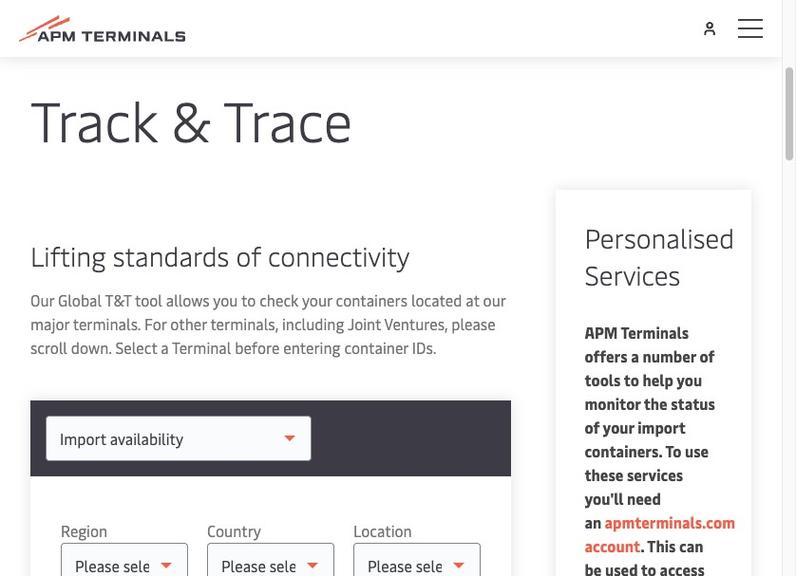 Task type: describe. For each thing, give the bounding box(es) containing it.
scroll
[[30, 337, 67, 358]]

monitor
[[585, 394, 641, 414]]

t&t
[[105, 290, 132, 311]]

number
[[643, 346, 697, 367]]

major
[[30, 314, 69, 335]]

location
[[354, 521, 412, 542]]

allows
[[166, 290, 210, 311]]

global home link
[[45, 24, 122, 42]]

your inside our global t&t tool allows you to check your containers located at our major terminals. for other terminals, including joint ventures, please scroll down. select a terminal before entering container ids.
[[302, 290, 332, 311]]

other
[[170, 314, 207, 335]]

standards
[[113, 238, 229, 274]]

<
[[35, 24, 42, 42]]

check
[[260, 290, 299, 311]]

personalised services
[[585, 220, 735, 293]]

. this can be used to acces
[[585, 536, 721, 577]]

containers
[[336, 290, 408, 311]]

track & trace
[[30, 82, 353, 157]]

for
[[144, 314, 167, 335]]

help
[[643, 370, 674, 391]]

can
[[680, 536, 704, 557]]

to inside . this can be used to acces
[[641, 560, 657, 577]]

use
[[685, 441, 709, 462]]

connectivity
[[268, 238, 410, 274]]

global for home
[[45, 24, 83, 42]]

located
[[411, 290, 462, 311]]

including
[[282, 314, 344, 335]]

apm
[[585, 322, 618, 343]]

&
[[171, 82, 211, 157]]

need
[[627, 489, 661, 509]]

trace
[[223, 82, 353, 157]]

apmterminals.com
[[605, 512, 736, 533]]

used
[[605, 560, 638, 577]]

apmterminals.com account
[[585, 512, 736, 557]]

.
[[641, 536, 645, 557]]

services
[[627, 465, 684, 486]]

to inside apm terminals offers a number of tools to help you monitor the status of your import containers. to use these services you'll need an
[[624, 370, 640, 391]]

an
[[585, 512, 602, 533]]

offers
[[585, 346, 628, 367]]

you'll
[[585, 489, 624, 509]]

terminals.
[[73, 314, 141, 335]]

services
[[585, 257, 681, 293]]

at
[[466, 290, 480, 311]]

terminals,
[[210, 314, 279, 335]]



Task type: locate. For each thing, give the bounding box(es) containing it.
< global home
[[35, 24, 122, 42]]

tools
[[585, 370, 621, 391]]

your
[[302, 290, 332, 311], [603, 417, 635, 438]]

2 vertical spatial of
[[585, 417, 600, 438]]

of up check
[[236, 238, 261, 274]]

to
[[666, 441, 682, 462]]

0 horizontal spatial a
[[161, 337, 169, 358]]

1 vertical spatial global
[[58, 290, 102, 311]]

1 horizontal spatial to
[[624, 370, 640, 391]]

a down for
[[161, 337, 169, 358]]

0 vertical spatial of
[[236, 238, 261, 274]]

status
[[671, 394, 716, 414]]

global inside our global t&t tool allows you to check your containers located at our major terminals. for other terminals, including joint ventures, please scroll down. select a terminal before entering container ids.
[[58, 290, 102, 311]]

joint
[[348, 314, 381, 335]]

personalised
[[585, 220, 735, 256]]

you up status
[[677, 370, 703, 391]]

global
[[45, 24, 83, 42], [58, 290, 102, 311]]

please
[[452, 314, 496, 335]]

apmterminals.com account link
[[585, 512, 736, 557]]

you
[[213, 290, 238, 311], [677, 370, 703, 391]]

country
[[207, 521, 261, 542]]

the
[[644, 394, 668, 414]]

1 vertical spatial you
[[677, 370, 703, 391]]

down.
[[71, 337, 112, 358]]

a inside apm terminals offers a number of tools to help you monitor the status of your import containers. to use these services you'll need an
[[631, 346, 640, 367]]

ventures,
[[385, 314, 448, 335]]

global right <
[[45, 24, 83, 42]]

a
[[161, 337, 169, 358], [631, 346, 640, 367]]

you inside our global t&t tool allows you to check your containers located at our major terminals. for other terminals, including joint ventures, please scroll down. select a terminal before entering container ids.
[[213, 290, 238, 311]]

1 vertical spatial to
[[624, 370, 640, 391]]

your up containers. on the bottom of the page
[[603, 417, 635, 438]]

entering
[[283, 337, 341, 358]]

select
[[115, 337, 157, 358]]

ids.
[[412, 337, 437, 358]]

our global t&t tool allows you to check your containers located at our major terminals. for other terminals, including joint ventures, please scroll down. select a terminal before entering container ids.
[[30, 290, 506, 358]]

of
[[236, 238, 261, 274], [700, 346, 715, 367], [585, 417, 600, 438]]

0 vertical spatial your
[[302, 290, 332, 311]]

to up terminals,
[[241, 290, 256, 311]]

2 vertical spatial to
[[641, 560, 657, 577]]

region
[[61, 521, 108, 542]]

to left "help"
[[624, 370, 640, 391]]

this
[[648, 536, 676, 557]]

1 horizontal spatial you
[[677, 370, 703, 391]]

0 horizontal spatial you
[[213, 290, 238, 311]]

a inside our global t&t tool allows you to check your containers located at our major terminals. for other terminals, including joint ventures, please scroll down. select a terminal before entering container ids.
[[161, 337, 169, 358]]

0 vertical spatial you
[[213, 290, 238, 311]]

tool
[[135, 290, 162, 311]]

1 horizontal spatial your
[[603, 417, 635, 438]]

lifting
[[30, 238, 106, 274]]

containers.
[[585, 441, 663, 462]]

import
[[638, 417, 686, 438]]

track
[[30, 82, 157, 157]]

0 horizontal spatial your
[[302, 290, 332, 311]]

your inside apm terminals offers a number of tools to help you monitor the status of your import containers. to use these services you'll need an
[[603, 417, 635, 438]]

of right the number
[[700, 346, 715, 367]]

home
[[87, 24, 122, 42]]

1 horizontal spatial a
[[631, 346, 640, 367]]

of down "monitor"
[[585, 417, 600, 438]]

our
[[30, 290, 54, 311]]

1 vertical spatial your
[[603, 417, 635, 438]]

2 horizontal spatial to
[[641, 560, 657, 577]]

global up terminals.
[[58, 290, 102, 311]]

a right offers
[[631, 346, 640, 367]]

our
[[483, 290, 506, 311]]

you inside apm terminals offers a number of tools to help you monitor the status of your import containers. to use these services you'll need an
[[677, 370, 703, 391]]

to inside our global t&t tool allows you to check your containers located at our major terminals. for other terminals, including joint ventures, please scroll down. select a terminal before entering container ids.
[[241, 290, 256, 311]]

to
[[241, 290, 256, 311], [624, 370, 640, 391], [641, 560, 657, 577]]

lifting standards of connectivity
[[30, 238, 410, 274]]

0 horizontal spatial to
[[241, 290, 256, 311]]

1 horizontal spatial of
[[585, 417, 600, 438]]

0 horizontal spatial of
[[236, 238, 261, 274]]

2 horizontal spatial of
[[700, 346, 715, 367]]

container
[[344, 337, 409, 358]]

to down .
[[641, 560, 657, 577]]

account
[[585, 536, 641, 557]]

before
[[235, 337, 280, 358]]

be
[[585, 560, 602, 577]]

tt image
[[0, 0, 782, 19]]

0 vertical spatial global
[[45, 24, 83, 42]]

global for t&t
[[58, 290, 102, 311]]

terminals
[[621, 322, 689, 343]]

0 vertical spatial to
[[241, 290, 256, 311]]

terminal
[[172, 337, 231, 358]]

you up terminals,
[[213, 290, 238, 311]]

1 vertical spatial of
[[700, 346, 715, 367]]

these
[[585, 465, 624, 486]]

apm terminals offers a number of tools to help you monitor the status of your import containers. to use these services you'll need an
[[585, 322, 716, 533]]

your up including
[[302, 290, 332, 311]]



Task type: vqa. For each thing, say whether or not it's contained in the screenshot.
middle the of
yes



